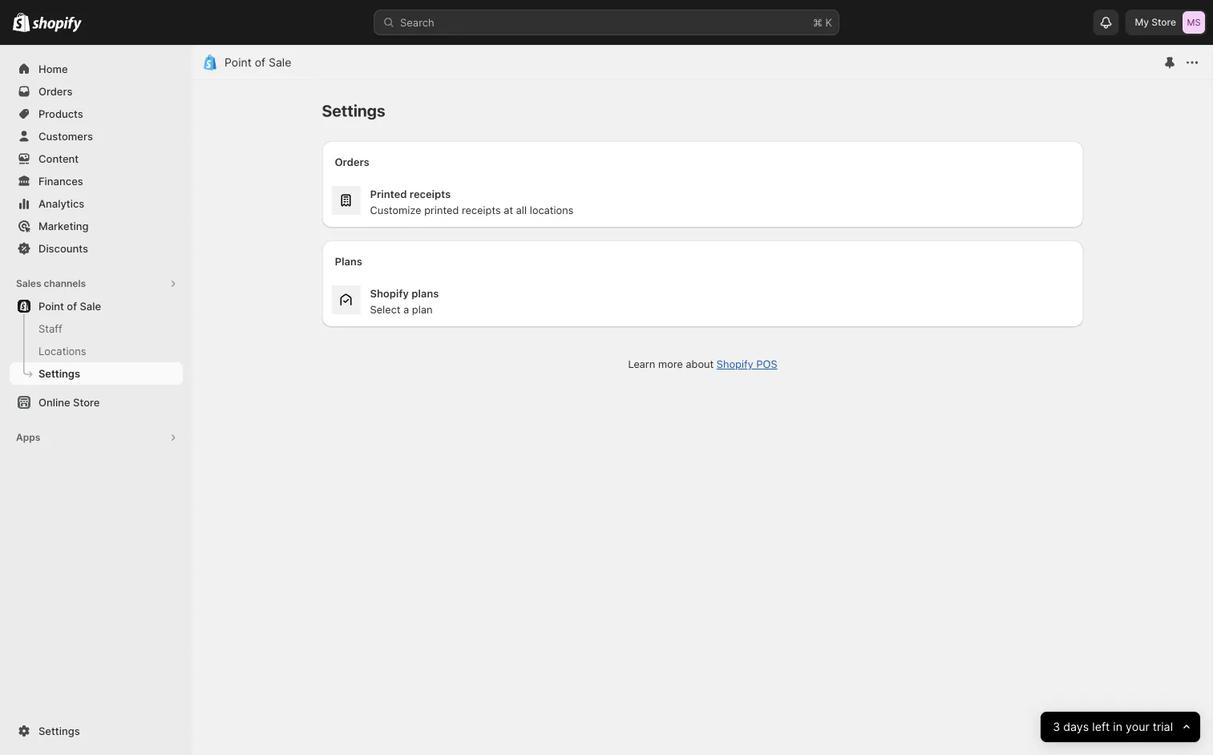 Task type: vqa. For each thing, say whether or not it's contained in the screenshot.
Shopify image
yes



Task type: describe. For each thing, give the bounding box(es) containing it.
online store link
[[10, 392, 183, 414]]

orders link
[[10, 80, 183, 103]]

your
[[1126, 721, 1150, 735]]

3
[[1053, 721, 1061, 735]]

1 horizontal spatial of
[[255, 56, 266, 69]]

trial
[[1153, 721, 1174, 735]]

0 horizontal spatial sale
[[80, 300, 101, 313]]

1 horizontal spatial point
[[225, 56, 252, 69]]

channels
[[44, 278, 86, 290]]

finances link
[[10, 170, 183, 193]]

content link
[[10, 148, 183, 170]]

3 days left in your trial
[[1053, 721, 1174, 735]]

staff link
[[10, 318, 183, 340]]

2 settings link from the top
[[10, 721, 183, 743]]

k
[[826, 16, 833, 28]]

0 vertical spatial point of sale
[[225, 56, 292, 69]]

1 settings from the top
[[39, 367, 80, 380]]

locations link
[[10, 340, 183, 363]]

customers
[[39, 130, 93, 142]]

analytics
[[39, 197, 84, 210]]

2 settings from the top
[[39, 725, 80, 738]]

analytics link
[[10, 193, 183, 215]]

1 horizontal spatial sale
[[269, 56, 292, 69]]

marketing link
[[10, 215, 183, 237]]

locations
[[39, 345, 86, 357]]

⌘
[[814, 16, 823, 28]]

1 settings link from the top
[[10, 363, 183, 385]]

1 horizontal spatial point of sale link
[[225, 56, 292, 69]]

days
[[1064, 721, 1090, 735]]



Task type: locate. For each thing, give the bounding box(es) containing it.
sales
[[16, 278, 41, 290]]

left
[[1093, 721, 1110, 735]]

0 horizontal spatial of
[[67, 300, 77, 313]]

sale down sales channels button
[[80, 300, 101, 313]]

point of sale link right icon for point of sale in the left of the page
[[225, 56, 292, 69]]

1 horizontal spatial point of sale
[[225, 56, 292, 69]]

of
[[255, 56, 266, 69], [67, 300, 77, 313]]

apps
[[16, 432, 40, 444]]

0 vertical spatial of
[[255, 56, 266, 69]]

shopify image
[[13, 13, 30, 32]]

settings
[[39, 367, 80, 380], [39, 725, 80, 738]]

products
[[39, 108, 83, 120]]

search
[[400, 16, 435, 28]]

content
[[39, 152, 79, 165]]

customers link
[[10, 125, 183, 148]]

3 days left in your trial button
[[1041, 712, 1201, 743]]

home
[[39, 63, 68, 75]]

1 vertical spatial settings link
[[10, 721, 183, 743]]

point of sale
[[225, 56, 292, 69], [39, 300, 101, 313]]

of down channels
[[67, 300, 77, 313]]

finances
[[39, 175, 83, 187]]

of right icon for point of sale in the left of the page
[[255, 56, 266, 69]]

store
[[1152, 16, 1177, 28], [73, 396, 100, 409]]

point of sale link down channels
[[10, 295, 183, 318]]

store for online store
[[73, 396, 100, 409]]

0 horizontal spatial point
[[39, 300, 64, 313]]

0 horizontal spatial store
[[73, 396, 100, 409]]

1 vertical spatial point
[[39, 300, 64, 313]]

products link
[[10, 103, 183, 125]]

1 vertical spatial point of sale
[[39, 300, 101, 313]]

discounts link
[[10, 237, 183, 260]]

online store
[[39, 396, 100, 409]]

0 vertical spatial settings
[[39, 367, 80, 380]]

my store image
[[1183, 11, 1206, 34]]

1 vertical spatial store
[[73, 396, 100, 409]]

point of sale link
[[225, 56, 292, 69], [10, 295, 183, 318]]

point of sale down channels
[[39, 300, 101, 313]]

0 vertical spatial point
[[225, 56, 252, 69]]

1 horizontal spatial store
[[1152, 16, 1177, 28]]

0 horizontal spatial point of sale link
[[10, 295, 183, 318]]

1 vertical spatial of
[[67, 300, 77, 313]]

⌘ k
[[814, 16, 833, 28]]

settings link
[[10, 363, 183, 385], [10, 721, 183, 743]]

my
[[1136, 16, 1150, 28]]

point right icon for point of sale in the left of the page
[[225, 56, 252, 69]]

store right 'online'
[[73, 396, 100, 409]]

staff
[[39, 323, 62, 335]]

apps button
[[10, 427, 183, 449]]

shopify image
[[32, 16, 82, 32]]

0 horizontal spatial point of sale
[[39, 300, 101, 313]]

home link
[[10, 58, 183, 80]]

discounts
[[39, 242, 88, 255]]

online store button
[[0, 392, 193, 414]]

0 vertical spatial point of sale link
[[225, 56, 292, 69]]

0 vertical spatial store
[[1152, 16, 1177, 28]]

online
[[39, 396, 70, 409]]

point down sales channels
[[39, 300, 64, 313]]

point
[[225, 56, 252, 69], [39, 300, 64, 313]]

my store
[[1136, 16, 1177, 28]]

store right my
[[1152, 16, 1177, 28]]

0 vertical spatial settings link
[[10, 363, 183, 385]]

marketing
[[39, 220, 89, 232]]

orders
[[39, 85, 73, 97]]

1 vertical spatial sale
[[80, 300, 101, 313]]

sales channels button
[[10, 273, 183, 295]]

0 vertical spatial sale
[[269, 56, 292, 69]]

1 vertical spatial settings
[[39, 725, 80, 738]]

sale
[[269, 56, 292, 69], [80, 300, 101, 313]]

1 vertical spatial point of sale link
[[10, 295, 183, 318]]

sale right icon for point of sale in the left of the page
[[269, 56, 292, 69]]

icon for point of sale image
[[202, 55, 218, 71]]

sales channels
[[16, 278, 86, 290]]

in
[[1114, 721, 1123, 735]]

store for my store
[[1152, 16, 1177, 28]]

store inside button
[[73, 396, 100, 409]]

point of sale right icon for point of sale in the left of the page
[[225, 56, 292, 69]]



